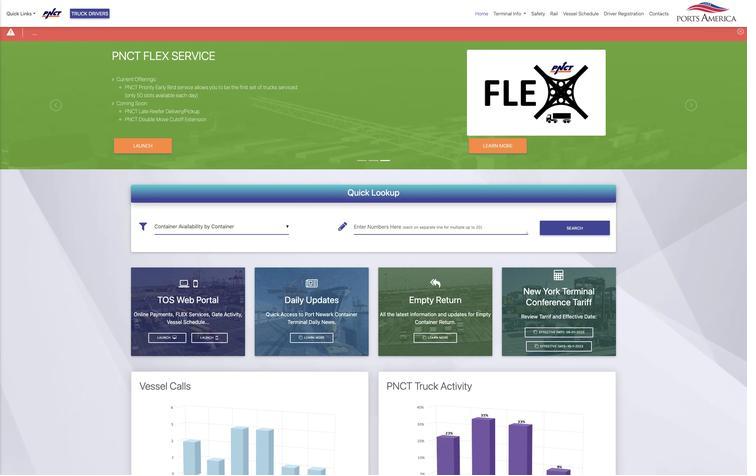 Task type: vqa. For each thing, say whether or not it's contained in the screenshot.
Container within the THE ALL THE LATEST INFORMATION AND UPDATES FOR EMPTY CONTAINER RETURN.
yes



Task type: describe. For each thing, give the bounding box(es) containing it.
on
[[414, 225, 419, 230]]

schedule...
[[183, 320, 209, 325]]

multiple
[[450, 225, 465, 230]]

2023 for 01-
[[577, 331, 585, 335]]

slots
[[144, 93, 154, 98]]

lookup
[[372, 188, 400, 198]]

delivery/pickup
[[166, 109, 200, 114]]

separate
[[420, 225, 436, 230]]

access
[[281, 312, 298, 318]]

tos
[[157, 295, 175, 306]]

schedule
[[579, 11, 599, 16]]

latest
[[396, 312, 409, 318]]

01-
[[572, 331, 577, 335]]

▼
[[286, 225, 289, 229]]

vessel calls
[[139, 381, 191, 393]]

2 horizontal spatial learn more
[[483, 143, 513, 149]]

online payments, flex services, gate activity, vessel schedule...
[[134, 312, 242, 325]]

soon:
[[135, 101, 148, 106]]

vessel for calls
[[139, 381, 168, 393]]

driver
[[604, 11, 617, 16]]

of
[[258, 85, 262, 90]]

for inside enter numbers here (each on separate line for multiple up to 20)
[[444, 225, 449, 230]]

...
[[33, 30, 37, 36]]

be
[[224, 85, 230, 90]]

empty return
[[409, 295, 462, 306]]

quick lookup
[[348, 188, 400, 198]]

effective date: 06-01-2023 link
[[525, 328, 594, 338]]

launch inside button
[[133, 143, 153, 149]]

vessel inside online payments, flex services, gate activity, vessel schedule...
[[167, 320, 182, 325]]

web
[[177, 295, 194, 306]]

tarrif
[[539, 314, 551, 320]]

pnct flex service
[[112, 49, 215, 63]]

daily inside quick access to port newark container terminal daily news.
[[309, 320, 320, 325]]

angle right image
[[112, 101, 114, 106]]

serviced
[[278, 85, 298, 90]]

trucks
[[263, 85, 277, 90]]

vessel for schedule
[[563, 11, 577, 16]]

numbers
[[368, 224, 389, 230]]

calls
[[170, 381, 191, 393]]

daily updates
[[285, 295, 339, 306]]

payments,
[[150, 312, 174, 318]]

quick links
[[6, 11, 32, 16]]

york
[[543, 286, 560, 297]]

2023 for 1-
[[576, 345, 583, 349]]

newark
[[316, 312, 334, 318]]

news.
[[322, 320, 336, 325]]

here
[[390, 224, 401, 230]]

information
[[410, 312, 437, 318]]

info
[[513, 11, 521, 16]]

links
[[20, 11, 32, 16]]

review
[[522, 314, 538, 320]]

enter numbers here (each on separate line for multiple up to 20)
[[354, 224, 482, 230]]

allows
[[195, 85, 208, 90]]

1-
[[573, 345, 576, 349]]

... alert
[[0, 24, 747, 41]]

launch for the mobile icon
[[200, 337, 214, 340]]

first
[[240, 85, 248, 90]]

line
[[437, 225, 443, 230]]

50
[[137, 93, 143, 98]]

current offerings: pnct priority early bird service allows you to be the first set of trucks serviced (only 50 slots available each day)
[[117, 77, 298, 98]]

quick links link
[[6, 10, 36, 17]]

1 launch link from the left
[[192, 333, 228, 344]]

home
[[476, 11, 489, 16]]

available
[[156, 93, 175, 98]]

truck drivers
[[71, 11, 108, 16]]

0 horizontal spatial daily
[[285, 295, 304, 306]]

to inside quick access to port newark container terminal daily news.
[[299, 312, 304, 318]]

2 launch link from the left
[[148, 333, 186, 344]]

review tarrif and effective date:
[[522, 314, 597, 320]]

06-
[[566, 331, 572, 335]]

service
[[177, 85, 193, 90]]

activity
[[441, 381, 472, 393]]

offerings:
[[135, 77, 157, 82]]

service
[[172, 49, 215, 63]]

date: for 1-
[[558, 345, 567, 349]]

flexible service image
[[0, 41, 747, 206]]

quick for quick links
[[6, 11, 19, 16]]

learn more for empty return
[[427, 337, 448, 340]]

2 horizontal spatial more
[[500, 143, 513, 149]]

tariff
[[573, 297, 592, 308]]

date: for 01-
[[557, 331, 566, 335]]

0 vertical spatial date:
[[585, 314, 597, 320]]

quick for quick access to port newark container terminal daily news.
[[266, 312, 279, 318]]

learn more link for empty return
[[414, 333, 457, 344]]

driver registration link
[[602, 7, 647, 20]]

quick for quick lookup
[[348, 188, 370, 198]]

contacts
[[649, 11, 669, 16]]

search
[[567, 226, 583, 231]]

double
[[139, 117, 155, 122]]

empty inside all the latest information and updates for empty container return.
[[476, 312, 491, 318]]



Task type: locate. For each thing, give the bounding box(es) containing it.
container down information
[[415, 320, 438, 325]]

date: left 10- on the right bottom of page
[[558, 345, 567, 349]]

10-
[[568, 345, 573, 349]]

2023 right 10- on the right bottom of page
[[576, 345, 583, 349]]

effective date: 10-1-2023 link
[[526, 342, 592, 352]]

1 vertical spatial date:
[[557, 331, 566, 335]]

1 vertical spatial daily
[[309, 320, 320, 325]]

1 horizontal spatial for
[[468, 312, 475, 318]]

safety
[[532, 11, 545, 16]]

current
[[117, 77, 134, 82]]

portal
[[196, 295, 219, 306]]

terminal info
[[494, 11, 521, 16]]

daily
[[285, 295, 304, 306], [309, 320, 320, 325]]

launch link
[[192, 333, 228, 344], [148, 333, 186, 344]]

1 vertical spatial clone image
[[423, 336, 426, 340]]

online
[[134, 312, 149, 318]]

0 vertical spatial the
[[231, 85, 239, 90]]

and inside all the latest information and updates for empty container return.
[[438, 312, 447, 318]]

1 vertical spatial the
[[387, 312, 395, 318]]

effective date: 10-1-2023
[[540, 345, 583, 349]]

updates
[[306, 295, 339, 306]]

learn
[[483, 143, 498, 149], [304, 337, 315, 340], [428, 337, 438, 340]]

launch left the desktop icon
[[157, 337, 171, 340]]

1 vertical spatial 2023
[[576, 345, 583, 349]]

clone image down review
[[534, 331, 537, 335]]

gate
[[212, 312, 223, 318]]

2 vertical spatial quick
[[266, 312, 279, 318]]

vessel right the rail on the right
[[563, 11, 577, 16]]

2 vertical spatial terminal
[[288, 320, 307, 325]]

clone image for learn more
[[299, 336, 303, 340]]

truck drivers link
[[70, 9, 110, 18]]

return.
[[439, 320, 456, 325]]

0 horizontal spatial clone image
[[423, 336, 426, 340]]

1 horizontal spatial container
[[415, 320, 438, 325]]

effective inside "link"
[[541, 345, 557, 349]]

bird
[[167, 85, 176, 90]]

learn more
[[483, 143, 513, 149], [304, 337, 325, 340], [427, 337, 448, 340]]

None text field
[[155, 219, 289, 235]]

0 horizontal spatial launch
[[133, 143, 153, 149]]

more for empty return
[[439, 337, 448, 340]]

new
[[524, 286, 541, 297]]

and right tarrif
[[553, 314, 562, 320]]

terminal left info
[[494, 11, 512, 16]]

1 vertical spatial vessel
[[167, 320, 182, 325]]

services,
[[189, 312, 210, 318]]

driver registration
[[604, 11, 644, 16]]

terminal info link
[[491, 7, 529, 20]]

1 vertical spatial container
[[415, 320, 438, 325]]

close image
[[738, 28, 744, 35]]

1 vertical spatial effective
[[539, 331, 556, 335]]

set
[[249, 85, 256, 90]]

1 horizontal spatial and
[[553, 314, 562, 320]]

truck left activity
[[415, 381, 439, 393]]

launch left the mobile icon
[[200, 337, 214, 340]]

1 horizontal spatial launch link
[[192, 333, 228, 344]]

date: inside "link"
[[558, 345, 567, 349]]

container inside all the latest information and updates for empty container return.
[[415, 320, 438, 325]]

0 vertical spatial container
[[335, 312, 358, 318]]

vessel down payments,
[[167, 320, 182, 325]]

0 horizontal spatial learn
[[304, 337, 315, 340]]

for
[[444, 225, 449, 230], [468, 312, 475, 318]]

2 horizontal spatial learn more link
[[469, 139, 527, 153]]

2 horizontal spatial learn
[[483, 143, 498, 149]]

effective date: 06-01-2023
[[538, 331, 585, 335]]

truck left "drivers" at the top
[[71, 11, 87, 16]]

2 vertical spatial vessel
[[139, 381, 168, 393]]

date: left 06-
[[557, 331, 566, 335]]

for inside all the latest information and updates for empty container return.
[[468, 312, 475, 318]]

for right line on the top of page
[[444, 225, 449, 230]]

terminal
[[494, 11, 512, 16], [562, 286, 595, 297], [288, 320, 307, 325]]

the right all
[[387, 312, 395, 318]]

1 horizontal spatial daily
[[309, 320, 320, 325]]

0 horizontal spatial flex
[[143, 49, 169, 63]]

home link
[[473, 7, 491, 20]]

effective for effective date: 10-1-2023
[[541, 345, 557, 349]]

reefer
[[150, 109, 165, 114]]

(each
[[403, 225, 413, 230]]

2023
[[577, 331, 585, 335], [576, 345, 583, 349]]

0 vertical spatial clone image
[[299, 336, 303, 340]]

0 horizontal spatial learn more
[[304, 337, 325, 340]]

0 vertical spatial flex
[[143, 49, 169, 63]]

2023 right 06-
[[577, 331, 585, 335]]

(only
[[125, 93, 136, 98]]

0 vertical spatial terminal
[[494, 11, 512, 16]]

container inside quick access to port newark container terminal daily news.
[[335, 312, 358, 318]]

learn for daily updates
[[304, 337, 315, 340]]

to
[[219, 85, 223, 90], [471, 225, 475, 230], [299, 312, 304, 318]]

0 vertical spatial 2023
[[577, 331, 585, 335]]

quick inside quick access to port newark container terminal daily news.
[[266, 312, 279, 318]]

2 horizontal spatial to
[[471, 225, 475, 230]]

2 horizontal spatial launch
[[200, 337, 214, 340]]

clone image for new york terminal conference tariff
[[534, 331, 537, 335]]

vessel left calls
[[139, 381, 168, 393]]

to left the be in the top of the page
[[219, 85, 223, 90]]

0 vertical spatial empty
[[409, 295, 434, 306]]

0 horizontal spatial clone image
[[299, 336, 303, 340]]

1 vertical spatial flex
[[176, 312, 188, 318]]

tos web portal
[[157, 295, 219, 306]]

all the latest information and updates for empty container return.
[[380, 312, 491, 325]]

1 vertical spatial to
[[471, 225, 475, 230]]

vessel schedule link
[[561, 7, 602, 20]]

flex down the web
[[176, 312, 188, 318]]

1 vertical spatial for
[[468, 312, 475, 318]]

0 vertical spatial quick
[[6, 11, 19, 16]]

late
[[139, 109, 149, 114]]

quick access to port newark container terminal daily news.
[[266, 312, 358, 325]]

new york terminal conference tariff
[[524, 286, 595, 308]]

20)
[[476, 225, 482, 230]]

1 horizontal spatial terminal
[[494, 11, 512, 16]]

0 horizontal spatial for
[[444, 225, 449, 230]]

1 horizontal spatial more
[[439, 337, 448, 340]]

up
[[466, 225, 470, 230]]

effective
[[563, 314, 583, 320], [539, 331, 556, 335], [541, 345, 557, 349]]

learn for empty return
[[428, 337, 438, 340]]

container up news. at the left of the page
[[335, 312, 358, 318]]

learn more link for daily updates
[[290, 333, 334, 344]]

vessel
[[563, 11, 577, 16], [167, 320, 182, 325], [139, 381, 168, 393]]

1 vertical spatial empty
[[476, 312, 491, 318]]

2 vertical spatial date:
[[558, 345, 567, 349]]

clone image left effective date: 10-1-2023 at the bottom right of page
[[535, 345, 539, 349]]

enter
[[354, 224, 366, 230]]

terminal inside 'new york terminal conference tariff'
[[562, 286, 595, 297]]

learn more link
[[469, 139, 527, 153], [290, 333, 334, 344], [414, 333, 457, 344]]

0 vertical spatial for
[[444, 225, 449, 230]]

the inside current offerings: pnct priority early bird service allows you to be the first set of trucks serviced (only 50 slots available each day)
[[231, 85, 239, 90]]

1 horizontal spatial clone image
[[535, 345, 539, 349]]

activity,
[[224, 312, 242, 318]]

desktop image
[[173, 336, 177, 340]]

terminal down access
[[288, 320, 307, 325]]

1 vertical spatial terminal
[[562, 286, 595, 297]]

you
[[209, 85, 218, 90]]

clone image for effective date: 10-1-2023
[[535, 345, 539, 349]]

pnct
[[112, 49, 141, 63], [125, 85, 138, 90], [125, 109, 138, 114], [125, 117, 138, 122], [387, 381, 413, 393]]

2 vertical spatial to
[[299, 312, 304, 318]]

flex
[[143, 49, 169, 63], [176, 312, 188, 318]]

extension
[[185, 117, 207, 122]]

1 horizontal spatial learn more link
[[414, 333, 457, 344]]

effective for effective date: 06-01-2023
[[539, 331, 556, 335]]

0 horizontal spatial and
[[438, 312, 447, 318]]

0 horizontal spatial container
[[335, 312, 358, 318]]

clone image down quick access to port newark container terminal daily news.
[[299, 336, 303, 340]]

2 horizontal spatial quick
[[348, 188, 370, 198]]

0 horizontal spatial the
[[231, 85, 239, 90]]

all
[[380, 312, 386, 318]]

to right up
[[471, 225, 475, 230]]

empty
[[409, 295, 434, 306], [476, 312, 491, 318]]

launch button
[[114, 139, 172, 153]]

1 horizontal spatial launch
[[157, 337, 171, 340]]

1 vertical spatial truck
[[415, 381, 439, 393]]

launch link down schedule...
[[192, 333, 228, 344]]

2 horizontal spatial terminal
[[562, 286, 595, 297]]

the right the be in the top of the page
[[231, 85, 239, 90]]

flex up offerings:
[[143, 49, 169, 63]]

to inside current offerings: pnct priority early bird service allows you to be the first set of trucks serviced (only 50 slots available each day)
[[219, 85, 223, 90]]

launch link down payments,
[[148, 333, 186, 344]]

0 vertical spatial effective
[[563, 314, 583, 320]]

launch for the desktop icon
[[157, 337, 171, 340]]

0 horizontal spatial learn more link
[[290, 333, 334, 344]]

the
[[231, 85, 239, 90], [387, 312, 395, 318]]

1 horizontal spatial clone image
[[534, 331, 537, 335]]

the inside all the latest information and updates for empty container return.
[[387, 312, 395, 318]]

0 horizontal spatial more
[[316, 337, 325, 340]]

angle right image
[[112, 77, 114, 82]]

0 vertical spatial truck
[[71, 11, 87, 16]]

0 horizontal spatial terminal
[[288, 320, 307, 325]]

0 vertical spatial to
[[219, 85, 223, 90]]

2 vertical spatial effective
[[541, 345, 557, 349]]

launch down the double
[[133, 143, 153, 149]]

clone image inside the effective date: 10-1-2023 "link"
[[535, 345, 539, 349]]

daily down port
[[309, 320, 320, 325]]

move
[[156, 117, 169, 122]]

... link
[[33, 29, 37, 37]]

each
[[176, 93, 187, 98]]

date:
[[585, 314, 597, 320], [557, 331, 566, 335], [558, 345, 567, 349]]

1 horizontal spatial to
[[299, 312, 304, 318]]

empty up information
[[409, 295, 434, 306]]

learn more for daily updates
[[304, 337, 325, 340]]

0 horizontal spatial truck
[[71, 11, 87, 16]]

quick left lookup on the top of the page
[[348, 188, 370, 198]]

1 horizontal spatial quick
[[266, 312, 279, 318]]

day)
[[188, 93, 198, 98]]

for right updates
[[468, 312, 475, 318]]

clone image for empty return
[[423, 336, 426, 340]]

0 vertical spatial vessel
[[563, 11, 577, 16]]

0 horizontal spatial quick
[[6, 11, 19, 16]]

empty right updates
[[476, 312, 491, 318]]

early
[[155, 85, 166, 90]]

more for daily updates
[[316, 337, 325, 340]]

1 vertical spatial quick
[[348, 188, 370, 198]]

and up "return."
[[438, 312, 447, 318]]

daily up access
[[285, 295, 304, 306]]

to left port
[[299, 312, 304, 318]]

1 horizontal spatial truck
[[415, 381, 439, 393]]

date: down tariff
[[585, 314, 597, 320]]

0 horizontal spatial launch link
[[148, 333, 186, 344]]

return
[[436, 295, 462, 306]]

1 vertical spatial clone image
[[535, 345, 539, 349]]

truck inside "link"
[[71, 11, 87, 16]]

to inside enter numbers here (each on separate line for multiple up to 20)
[[471, 225, 475, 230]]

0 horizontal spatial empty
[[409, 295, 434, 306]]

1 horizontal spatial empty
[[476, 312, 491, 318]]

quick left links
[[6, 11, 19, 16]]

priority
[[139, 85, 154, 90]]

0 vertical spatial daily
[[285, 295, 304, 306]]

quick
[[6, 11, 19, 16], [348, 188, 370, 198], [266, 312, 279, 318]]

None text field
[[354, 219, 528, 235]]

1 horizontal spatial learn
[[428, 337, 438, 340]]

clone image
[[299, 336, 303, 340], [535, 345, 539, 349]]

pnct inside current offerings: pnct priority early bird service allows you to be the first set of trucks serviced (only 50 slots available each day)
[[125, 85, 138, 90]]

safety link
[[529, 7, 548, 20]]

1 horizontal spatial learn more
[[427, 337, 448, 340]]

flex inside online payments, flex services, gate activity, vessel schedule...
[[176, 312, 188, 318]]

conference
[[526, 297, 571, 308]]

mobile image
[[216, 336, 218, 341]]

1 horizontal spatial the
[[387, 312, 395, 318]]

effective down effective date: 06-01-2023 link
[[541, 345, 557, 349]]

2023 inside "link"
[[576, 345, 583, 349]]

terminal up tariff
[[562, 286, 595, 297]]

1 horizontal spatial flex
[[176, 312, 188, 318]]

quick left access
[[266, 312, 279, 318]]

effective up 01-
[[563, 314, 583, 320]]

0 horizontal spatial to
[[219, 85, 223, 90]]

0 vertical spatial clone image
[[534, 331, 537, 335]]

rail link
[[548, 7, 561, 20]]

effective down tarrif
[[539, 331, 556, 335]]

rail
[[551, 11, 558, 16]]

terminal inside quick access to port newark container terminal daily news.
[[288, 320, 307, 325]]

clone image down all the latest information and updates for empty container return.
[[423, 336, 426, 340]]

clone image inside effective date: 06-01-2023 link
[[534, 331, 537, 335]]

clone image
[[534, 331, 537, 335], [423, 336, 426, 340]]



